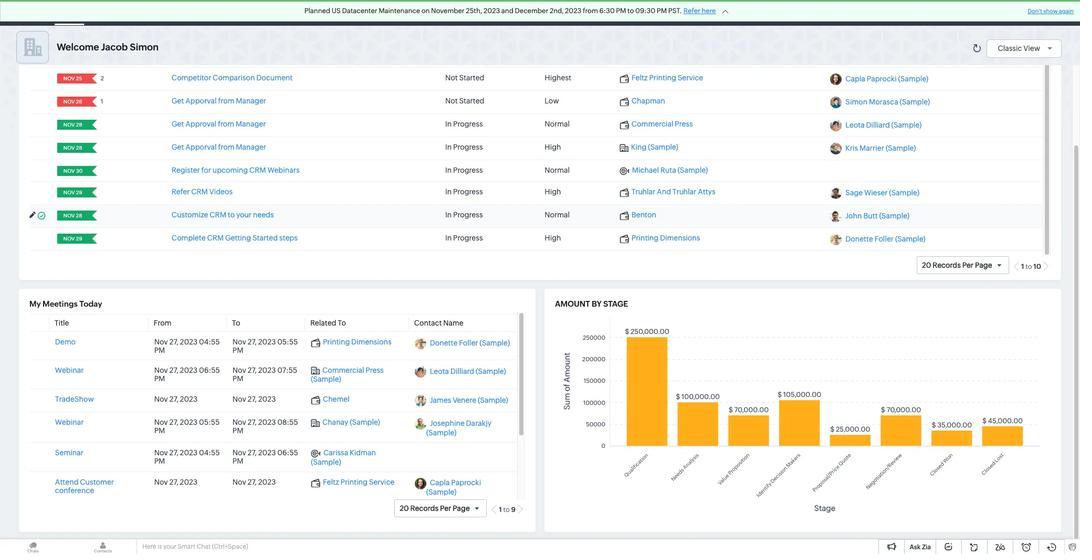Task type: describe. For each thing, give the bounding box(es) containing it.
(sample) for rightmost leota dilliard (sample) link
[[892, 121, 922, 129]]

1 vertical spatial printing dimensions link
[[311, 338, 392, 347]]

3 normal from the top
[[545, 211, 570, 219]]

1 vertical spatial refer
[[172, 188, 190, 196]]

complete crm getting started steps link
[[172, 234, 298, 242]]

(sample) for top capla paprocki (sample) link
[[898, 75, 929, 83]]

low
[[545, 97, 559, 105]]

from link
[[154, 319, 172, 327]]

commercial press
[[632, 120, 693, 128]]

from left 6:30
[[583, 7, 598, 15]]

5 in from the top
[[445, 211, 452, 219]]

customize crm to your needs
[[172, 211, 274, 219]]

crm for refer crm videos
[[191, 188, 208, 196]]

michael ruta (sample) link
[[620, 166, 708, 175]]

(sample) for kris marrier (sample) link
[[886, 144, 916, 152]]

james venere (sample) link
[[430, 396, 508, 405]]

related to link
[[310, 319, 346, 327]]

0 vertical spatial nov 27, 2023 05:55 pm
[[233, 338, 298, 355]]

(sample) for the bottom capla paprocki (sample) link
[[426, 488, 457, 497]]

welcome jacob simon
[[57, 41, 159, 53]]

1 horizontal spatial foller
[[875, 235, 894, 243]]

not started for highest
[[445, 74, 485, 82]]

in for printing
[[445, 234, 452, 242]]

james venere (sample)
[[430, 396, 508, 405]]

1 vertical spatial donette foller (sample) link
[[430, 339, 510, 347]]

john butt (sample) link
[[846, 212, 910, 220]]

maintenance
[[379, 7, 420, 15]]

register for upcoming crm webinars link
[[172, 166, 300, 174]]

0 vertical spatial capla paprocki (sample) link
[[846, 75, 929, 83]]

related
[[310, 319, 336, 327]]

in for king
[[445, 143, 452, 151]]

purchase orders
[[625, 9, 681, 17]]

upcoming
[[213, 166, 248, 174]]

kris marrier (sample) link
[[846, 144, 916, 152]]

enterprise-trial upgrade
[[833, 5, 880, 20]]

enterprise-
[[833, 5, 867, 13]]

conference
[[55, 486, 94, 495]]

contact
[[414, 319, 442, 327]]

1 horizontal spatial 05:55
[[277, 338, 298, 346]]

10
[[1034, 263, 1042, 271]]

get for low
[[172, 97, 184, 105]]

create menu image
[[902, 7, 915, 19]]

09:30
[[636, 7, 656, 15]]

profile image
[[1027, 0, 1056, 25]]

related to
[[310, 319, 346, 327]]

purchase orders link
[[617, 0, 690, 25]]

(sample) for the donette foller (sample) link to the top
[[895, 235, 926, 243]]

6:30
[[600, 7, 615, 15]]

jacob
[[101, 41, 128, 53]]

signals image
[[949, 8, 956, 17]]

manager for normal
[[236, 120, 266, 128]]

contact name
[[414, 319, 464, 327]]

classic view
[[998, 44, 1041, 52]]

get apporval from manager for in
[[172, 143, 266, 151]]

2 truhlar from the left
[[673, 188, 697, 196]]

08:55
[[277, 418, 298, 427]]

27, inside "nov 27, 2023 08:55 pm"
[[248, 418, 257, 427]]

(sample) inside carissa kidman (sample)
[[311, 458, 341, 466]]

nov inside nov 27, 2023 07:55 pm
[[233, 366, 246, 374]]

title
[[55, 319, 69, 327]]

leota for rightmost leota dilliard (sample) link
[[846, 121, 865, 129]]

9
[[511, 506, 516, 514]]

sales orders link
[[557, 0, 617, 25]]

5 progress from the top
[[453, 211, 483, 219]]

setup element
[[1006, 0, 1027, 26]]

sage wieser (sample) link
[[846, 189, 920, 197]]

progress for michael
[[453, 166, 483, 174]]

don't show again link
[[1028, 8, 1074, 14]]

nov 27, 2023 07:55 pm
[[233, 366, 297, 383]]

1 for nov 27, 2023 05:55 pm
[[499, 506, 502, 514]]

competitor comparison document link
[[172, 74, 293, 82]]

1 vertical spatial nov 27, 2023 05:55 pm
[[154, 418, 220, 435]]

chat
[[197, 543, 211, 550]]

chapman link
[[620, 97, 665, 106]]

0 vertical spatial donette foller (sample) link
[[846, 235, 926, 243]]

0 horizontal spatial nov 27, 2023 06:55 pm
[[154, 366, 220, 383]]

chemel link
[[311, 395, 350, 405]]

progress for king
[[453, 143, 483, 151]]

(sample) for leftmost leota dilliard (sample) link
[[476, 367, 506, 376]]

trial
[[867, 5, 880, 13]]

create menu element
[[896, 0, 921, 25]]

normal for commercial
[[545, 120, 570, 128]]

feltz for feltz printing service link to the bottom
[[323, 478, 339, 486]]

in progress for michael
[[445, 166, 483, 174]]

service for right feltz printing service link
[[678, 74, 703, 82]]

(sample) inside the commercial press (sample)
[[311, 375, 341, 384]]

customize
[[172, 211, 208, 219]]

apporval for not
[[186, 97, 217, 105]]

feltz printing service for right feltz printing service link
[[632, 74, 703, 82]]

chapman
[[632, 97, 665, 105]]

(sample) for sage wieser (sample) link
[[889, 189, 920, 197]]

get apporval from manager link for not started
[[172, 97, 266, 105]]

get for normal
[[172, 120, 184, 128]]

december
[[515, 7, 548, 15]]

josephine darakjy (sample) link
[[426, 419, 492, 437]]

from
[[154, 319, 172, 327]]

1 to 9
[[499, 506, 516, 514]]

0 horizontal spatial your
[[163, 543, 176, 550]]

attend
[[55, 478, 79, 486]]

purchase
[[625, 9, 656, 17]]

from for high
[[218, 143, 235, 151]]

1 vertical spatial meetings
[[43, 299, 78, 308]]

chats image
[[0, 539, 66, 554]]

press for commercial press (sample)
[[366, 366, 384, 374]]

is
[[158, 543, 162, 550]]

1 horizontal spatial capla paprocki (sample)
[[846, 75, 929, 83]]

competitor
[[172, 74, 211, 82]]

search element
[[921, 0, 943, 26]]

1 vertical spatial capla paprocki (sample) link
[[426, 479, 481, 497]]

webinar for nov 27, 2023 06:55 pm
[[55, 366, 84, 374]]

printing dimensions for bottommost printing dimensions link
[[323, 338, 392, 346]]

commercial for commercial press (sample)
[[322, 366, 364, 374]]

(sample) inside chanay (sample) link
[[350, 418, 380, 427]]

chanay
[[322, 418, 348, 427]]

0 horizontal spatial 06:55
[[199, 366, 220, 374]]

here is your smart chat (ctrl+space)
[[142, 543, 248, 550]]

truhlar and truhlar attys
[[632, 188, 716, 196]]

pm inside nov 27, 2023 07:55 pm
[[233, 374, 243, 383]]

1 horizontal spatial feltz printing service link
[[620, 74, 703, 83]]

in progress for commercial
[[445, 120, 483, 128]]

calls
[[351, 9, 367, 17]]

0 vertical spatial 1
[[101, 98, 103, 105]]

progress for commercial
[[453, 120, 483, 128]]

projects
[[744, 9, 772, 17]]

attys
[[698, 188, 716, 196]]

us
[[332, 7, 341, 15]]

stage
[[604, 299, 628, 308]]

printing dimensions for rightmost printing dimensions link
[[632, 234, 700, 242]]

1 vertical spatial donette
[[430, 339, 458, 347]]

orders for sales orders
[[585, 9, 608, 17]]

not started for low
[[445, 97, 485, 105]]

printing up chapman at the right of page
[[649, 74, 676, 82]]

get approval from manager link
[[172, 120, 266, 128]]

started for low
[[459, 97, 485, 105]]

calls link
[[342, 0, 376, 25]]

quotes
[[523, 9, 548, 17]]

in for truhlar
[[445, 188, 452, 196]]

to left 9
[[503, 506, 510, 514]]

started for highest
[[459, 74, 485, 82]]

1 vertical spatial capla paprocki (sample)
[[426, 479, 481, 497]]

1 horizontal spatial refer
[[684, 7, 701, 15]]

donette foller (sample) for the donette foller (sample) link to the top
[[846, 235, 926, 243]]

not for highest
[[445, 74, 458, 82]]

webinar link for nov 27, 2023 06:55 pm
[[55, 366, 84, 374]]

refer crm videos
[[172, 188, 233, 196]]

zia
[[922, 544, 931, 551]]

here
[[142, 543, 156, 550]]

crm for customize crm to your needs
[[210, 211, 226, 219]]

pm inside "nov 27, 2023 08:55 pm"
[[233, 427, 243, 435]]

kidman
[[350, 449, 376, 457]]

seminar link
[[55, 449, 83, 457]]

get apporval from manager for not
[[172, 97, 266, 105]]

2nd,
[[550, 7, 564, 15]]

1 horizontal spatial donette
[[846, 235, 873, 243]]

analytics link
[[419, 0, 467, 25]]

here
[[702, 7, 716, 15]]

progress for printing
[[453, 234, 483, 242]]

printing down carissa kidman (sample) link at the bottom of the page
[[341, 478, 368, 486]]

benton link
[[620, 211, 657, 220]]

crm for complete crm getting started steps
[[207, 234, 224, 242]]

carissa kidman (sample)
[[311, 449, 376, 466]]

competitor comparison document
[[172, 74, 293, 82]]

2 vertical spatial started
[[253, 234, 278, 242]]

04:55 for nov 27, 2023 05:55 pm
[[199, 338, 220, 346]]

commercial press (sample) link
[[311, 366, 384, 384]]

amount
[[555, 299, 590, 308]]

carissa
[[323, 449, 348, 457]]

1 vertical spatial 05:55
[[199, 418, 220, 427]]

normal for michael
[[545, 166, 570, 174]]

nov inside "nov 27, 2023 08:55 pm"
[[233, 418, 246, 427]]



Task type: vqa. For each thing, say whether or not it's contained in the screenshot.
2nd Get Apporval from Manager from the bottom
yes



Task type: locate. For each thing, give the bounding box(es) containing it.
nov 27, 2023 04:55 pm for nov 27, 2023 05:55 pm
[[154, 338, 220, 355]]

feltz printing service link up chapman at the right of page
[[620, 74, 703, 83]]

3 get from the top
[[172, 143, 184, 151]]

get apporval from manager link down get approval from manager
[[172, 143, 266, 151]]

printing dimensions link down benton
[[620, 234, 700, 243]]

2 vertical spatial manager
[[236, 143, 266, 151]]

datacenter
[[342, 7, 377, 15]]

6 progress from the top
[[453, 234, 483, 242]]

in progress for truhlar
[[445, 188, 483, 196]]

get apporval from manager down get approval from manager
[[172, 143, 266, 151]]

apporval for in
[[186, 143, 217, 151]]

webinar link down demo link
[[55, 366, 84, 374]]

kris marrier (sample)
[[846, 144, 916, 152]]

webinar link for nov 27, 2023 05:55 pm
[[55, 418, 84, 427]]

3 in from the top
[[445, 166, 452, 174]]

0 vertical spatial meetings
[[302, 9, 334, 17]]

apporval down approval
[[186, 143, 217, 151]]

27, inside nov 27, 2023 07:55 pm
[[248, 366, 257, 374]]

0 vertical spatial get apporval from manager link
[[172, 97, 266, 105]]

27,
[[169, 338, 178, 346], [248, 338, 257, 346], [169, 366, 178, 374], [248, 366, 257, 374], [169, 395, 178, 404], [248, 395, 257, 404], [169, 418, 178, 427], [248, 418, 257, 427], [169, 449, 178, 457], [248, 449, 257, 457], [169, 478, 178, 486], [248, 478, 257, 486]]

capla inside capla paprocki (sample)
[[430, 479, 450, 487]]

simon left 'morasca'
[[846, 98, 868, 106]]

6 in from the top
[[445, 234, 452, 242]]

to link
[[232, 319, 240, 327]]

dimensions for bottommost printing dimensions link
[[351, 338, 392, 346]]

dimensions for rightmost printing dimensions link
[[660, 234, 700, 242]]

1 vertical spatial nov 27, 2023 06:55 pm
[[233, 449, 298, 466]]

2 get apporval from manager from the top
[[172, 143, 266, 151]]

manager for low
[[236, 97, 266, 105]]

2 nov 27, 2023 04:55 pm from the top
[[154, 449, 220, 466]]

tradeshow
[[55, 395, 94, 404]]

1 vertical spatial foller
[[459, 339, 478, 347]]

products
[[476, 9, 506, 17]]

commercial up king (sample)
[[632, 120, 674, 128]]

analytics
[[428, 9, 459, 17]]

service
[[678, 74, 703, 82], [369, 478, 395, 486]]

webinar link down tradeshow 'link' at left
[[55, 418, 84, 427]]

0 vertical spatial foller
[[875, 235, 894, 243]]

(sample) for james venere (sample) link
[[478, 396, 508, 405]]

0 vertical spatial normal
[[545, 120, 570, 128]]

0 vertical spatial donette foller (sample)
[[846, 235, 926, 243]]

leota dilliard (sample) down 'morasca'
[[846, 121, 922, 129]]

1 vertical spatial webinar link
[[55, 418, 84, 427]]

1 vertical spatial simon
[[846, 98, 868, 106]]

2 to from the left
[[338, 319, 346, 327]]

register
[[172, 166, 200, 174]]

your
[[236, 211, 252, 219], [163, 543, 176, 550]]

capla for the bottom capla paprocki (sample) link
[[430, 479, 450, 487]]

michael ruta (sample)
[[632, 166, 708, 174]]

0 vertical spatial feltz
[[632, 74, 648, 82]]

(sample) inside capla paprocki (sample)
[[426, 488, 457, 497]]

manager down comparison
[[236, 97, 266, 105]]

2 get from the top
[[172, 120, 184, 128]]

1 in from the top
[[445, 120, 452, 128]]

orders for purchase orders
[[658, 9, 681, 17]]

king (sample)
[[631, 143, 679, 151]]

josephine
[[430, 419, 465, 428]]

donette down contact name
[[430, 339, 458, 347]]

2 vertical spatial normal
[[545, 211, 570, 219]]

to up complete crm getting started steps
[[228, 211, 235, 219]]

1 horizontal spatial donette foller (sample)
[[846, 235, 926, 243]]

from for normal
[[218, 120, 234, 128]]

1 horizontal spatial meetings
[[302, 9, 334, 17]]

1 vertical spatial donette foller (sample)
[[430, 339, 510, 347]]

manager for high
[[236, 143, 266, 151]]

1 nov 27, 2023 04:55 pm from the top
[[154, 338, 220, 355]]

0 vertical spatial press
[[675, 120, 693, 128]]

from up upcoming
[[218, 143, 235, 151]]

1 04:55 from the top
[[199, 338, 220, 346]]

4 in from the top
[[445, 188, 452, 196]]

leota for leftmost leota dilliard (sample) link
[[430, 367, 449, 376]]

and
[[502, 7, 514, 15]]

commercial press (sample)
[[311, 366, 384, 384]]

search image
[[928, 8, 937, 17]]

refer right pst.
[[684, 7, 701, 15]]

1 horizontal spatial capla paprocki (sample) link
[[846, 75, 929, 83]]

0 vertical spatial dilliard
[[866, 121, 890, 129]]

0 horizontal spatial dimensions
[[351, 338, 392, 346]]

meetings link
[[294, 0, 342, 25]]

1 vertical spatial feltz
[[323, 478, 339, 486]]

0 vertical spatial capla paprocki (sample)
[[846, 75, 929, 83]]

truhlar right and
[[673, 188, 697, 196]]

6 in progress from the top
[[445, 234, 483, 242]]

in progress for printing
[[445, 234, 483, 242]]

meetings up the title
[[43, 299, 78, 308]]

foller down john butt (sample)
[[875, 235, 894, 243]]

1 vertical spatial service
[[369, 478, 395, 486]]

signals element
[[943, 0, 963, 26]]

webinar for nov 27, 2023 05:55 pm
[[55, 418, 84, 427]]

1 progress from the top
[[453, 120, 483, 128]]

leota dilliard (sample) up james venere (sample)
[[430, 367, 506, 376]]

get apporval from manager up get approval from manager link
[[172, 97, 266, 105]]

1 horizontal spatial printing dimensions
[[632, 234, 700, 242]]

1 get apporval from manager from the top
[[172, 97, 266, 105]]

manager up register for upcoming crm webinars
[[236, 120, 266, 128]]

1 vertical spatial normal
[[545, 166, 570, 174]]

1 get apporval from manager link from the top
[[172, 97, 266, 105]]

nov 27, 2023
[[154, 395, 198, 404], [233, 395, 276, 404], [154, 478, 198, 486], [233, 478, 276, 486]]

attend customer conference
[[55, 478, 114, 495]]

1 apporval from the top
[[186, 97, 217, 105]]

crm link
[[8, 7, 47, 18]]

1 vertical spatial 06:55
[[277, 449, 298, 457]]

today
[[79, 299, 102, 308]]

3 progress from the top
[[453, 166, 483, 174]]

1 horizontal spatial donette foller (sample) link
[[846, 235, 926, 243]]

get apporval from manager link up get approval from manager link
[[172, 97, 266, 105]]

refer down "register" at the left of the page
[[172, 188, 190, 196]]

get left approval
[[172, 120, 184, 128]]

document
[[256, 74, 293, 82]]

name
[[443, 319, 464, 327]]

orders right 09:30
[[658, 9, 681, 17]]

webinars
[[268, 166, 300, 174]]

donette foller (sample) down "name"
[[430, 339, 510, 347]]

0 vertical spatial get
[[172, 97, 184, 105]]

simon right jacob at the left of page
[[130, 41, 159, 53]]

1 vertical spatial get apporval from manager link
[[172, 143, 266, 151]]

planned us datacenter maintenance on november 25th, 2023 and december 2nd, 2023 from 6:30 pm to 09:30 pm pst. refer here
[[304, 7, 716, 15]]

0 horizontal spatial donette foller (sample) link
[[430, 339, 510, 347]]

2023 inside nov 27, 2023 07:55 pm
[[258, 366, 276, 374]]

apporval
[[186, 97, 217, 105], [186, 143, 217, 151]]

2 in progress from the top
[[445, 143, 483, 151]]

feltz printing service for feltz printing service link to the bottom
[[323, 478, 395, 486]]

leota dilliard (sample)
[[846, 121, 922, 129], [430, 367, 506, 376]]

commercial inside the commercial press (sample)
[[322, 366, 364, 374]]

1 to 10
[[1022, 263, 1042, 271]]

(sample) for the bottommost the donette foller (sample) link
[[480, 339, 510, 347]]

3 high from the top
[[545, 234, 561, 242]]

press for commercial press
[[675, 120, 693, 128]]

webinar
[[55, 366, 84, 374], [55, 418, 84, 427]]

0 horizontal spatial dilliard
[[451, 367, 474, 376]]

0 horizontal spatial refer
[[172, 188, 190, 196]]

1 normal from the top
[[545, 120, 570, 128]]

printing down related to link
[[323, 338, 350, 346]]

04:55 for nov 27, 2023 06:55 pm
[[199, 449, 220, 457]]

upgrade
[[841, 13, 871, 20]]

feltz down carissa kidman (sample) link at the bottom of the page
[[323, 478, 339, 486]]

commercial up the chemel
[[322, 366, 364, 374]]

2 vertical spatial get
[[172, 143, 184, 151]]

1 horizontal spatial to
[[338, 319, 346, 327]]

reports link
[[376, 0, 419, 25]]

carissa kidman (sample) link
[[311, 449, 376, 466]]

chemel
[[323, 395, 350, 404]]

donette foller (sample) for the bottommost the donette foller (sample) link
[[430, 339, 510, 347]]

0 horizontal spatial donette
[[430, 339, 458, 347]]

1 vertical spatial dilliard
[[451, 367, 474, 376]]

classic
[[998, 44, 1022, 52]]

dilliard for rightmost leota dilliard (sample) link
[[866, 121, 890, 129]]

0 horizontal spatial 05:55
[[199, 418, 220, 427]]

2023 inside "nov 27, 2023 08:55 pm"
[[258, 418, 276, 427]]

(sample) inside king (sample) link
[[648, 143, 679, 151]]

05:55
[[277, 338, 298, 346], [199, 418, 220, 427]]

1 in progress from the top
[[445, 120, 483, 128]]

your left needs
[[236, 211, 252, 219]]

register for upcoming crm webinars
[[172, 166, 300, 174]]

high
[[545, 143, 561, 151], [545, 188, 561, 196], [545, 234, 561, 242]]

1 horizontal spatial your
[[236, 211, 252, 219]]

reports
[[384, 9, 411, 17]]

1 horizontal spatial dimensions
[[660, 234, 700, 242]]

dilliard for leftmost leota dilliard (sample) link
[[451, 367, 474, 376]]

4 in progress from the top
[[445, 188, 483, 196]]

1 high from the top
[[545, 143, 561, 151]]

0 horizontal spatial leota dilliard (sample) link
[[430, 367, 506, 376]]

ruta
[[661, 166, 676, 174]]

not started
[[445, 74, 485, 82], [445, 97, 485, 105]]

started
[[459, 74, 485, 82], [459, 97, 485, 105], [253, 234, 278, 242]]

1 horizontal spatial 1
[[499, 506, 502, 514]]

0 vertical spatial leota dilliard (sample)
[[846, 121, 922, 129]]

get apporval from manager
[[172, 97, 266, 105], [172, 143, 266, 151]]

classic view link
[[998, 44, 1056, 52]]

dimensions up commercial press (sample) link
[[351, 338, 392, 346]]

(sample) inside josephine darakjy (sample)
[[426, 429, 457, 437]]

feltz printing service
[[632, 74, 703, 82], [323, 478, 395, 486]]

webinar down tradeshow 'link' at left
[[55, 418, 84, 427]]

attend customer conference link
[[55, 478, 114, 495]]

5 in progress from the top
[[445, 211, 483, 219]]

0 vertical spatial refer
[[684, 7, 701, 15]]

from down competitor comparison document link
[[218, 97, 235, 105]]

printing dimensions link down related to link
[[311, 338, 392, 347]]

leota up james at the bottom of the page
[[430, 367, 449, 376]]

3 in progress from the top
[[445, 166, 483, 174]]

donette foller (sample) down john butt (sample)
[[846, 235, 926, 243]]

apporval up approval
[[186, 97, 217, 105]]

None field
[[60, 74, 85, 84], [60, 97, 85, 107], [60, 120, 85, 130], [60, 143, 85, 153], [60, 166, 85, 176], [60, 188, 85, 198], [60, 211, 85, 221], [60, 234, 85, 244], [60, 74, 85, 84], [60, 97, 85, 107], [60, 120, 85, 130], [60, 143, 85, 153], [60, 166, 85, 176], [60, 188, 85, 198], [60, 211, 85, 221], [60, 234, 85, 244]]

get down competitor
[[172, 97, 184, 105]]

1 vertical spatial commercial
[[322, 366, 364, 374]]

pst.
[[668, 7, 682, 15]]

0 vertical spatial high
[[545, 143, 561, 151]]

for
[[201, 166, 211, 174]]

press inside the commercial press (sample)
[[366, 366, 384, 374]]

2 normal from the top
[[545, 166, 570, 174]]

1 vertical spatial press
[[366, 366, 384, 374]]

1 vertical spatial capla
[[430, 479, 450, 487]]

0 horizontal spatial donette foller (sample)
[[430, 339, 510, 347]]

contact name link
[[414, 319, 464, 327]]

1 not from the top
[[445, 74, 458, 82]]

get for high
[[172, 143, 184, 151]]

from right approval
[[218, 120, 234, 128]]

in progress for king
[[445, 143, 483, 151]]

leota
[[846, 121, 865, 129], [430, 367, 449, 376]]

1 webinar from the top
[[55, 366, 84, 374]]

2 04:55 from the top
[[199, 449, 220, 457]]

progress for truhlar
[[453, 188, 483, 196]]

0 vertical spatial apporval
[[186, 97, 217, 105]]

in for commercial
[[445, 120, 452, 128]]

leota dilliard (sample) link down 'morasca'
[[846, 121, 922, 129]]

in progress
[[445, 120, 483, 128], [445, 143, 483, 151], [445, 166, 483, 174], [445, 188, 483, 196], [445, 211, 483, 219], [445, 234, 483, 242]]

donette
[[846, 235, 873, 243], [430, 339, 458, 347]]

1 vertical spatial not started
[[445, 97, 485, 105]]

1 horizontal spatial capla
[[846, 75, 866, 83]]

(sample) for simon morasca (sample) link at right
[[900, 98, 930, 106]]

0 vertical spatial printing dimensions
[[632, 234, 700, 242]]

high for printing
[[545, 234, 561, 242]]

in for michael
[[445, 166, 452, 174]]

feltz printing service down carissa kidman (sample) link at the bottom of the page
[[323, 478, 395, 486]]

4 progress from the top
[[453, 188, 483, 196]]

planned
[[304, 7, 330, 15]]

2 vertical spatial high
[[545, 234, 561, 242]]

dilliard up kris marrier (sample)
[[866, 121, 890, 129]]

0 vertical spatial feltz printing service
[[632, 74, 703, 82]]

2 webinar from the top
[[55, 418, 84, 427]]

0 vertical spatial get apporval from manager
[[172, 97, 266, 105]]

printing
[[649, 74, 676, 82], [632, 234, 659, 242], [323, 338, 350, 346], [341, 478, 368, 486]]

printing dimensions
[[632, 234, 700, 242], [323, 338, 392, 346]]

darakjy
[[466, 419, 492, 428]]

leota dilliard (sample) link up james venere (sample)
[[430, 367, 506, 376]]

(sample) for john butt (sample) link
[[879, 212, 910, 220]]

meetings left calls
[[302, 9, 334, 17]]

1 for not started
[[1022, 263, 1025, 271]]

capla for top capla paprocki (sample) link
[[846, 75, 866, 83]]

leota up kris
[[846, 121, 865, 129]]

2 not from the top
[[445, 97, 458, 105]]

2 vertical spatial 1
[[499, 506, 502, 514]]

1 horizontal spatial feltz
[[632, 74, 648, 82]]

videos
[[209, 188, 233, 196]]

feltz up chapman link
[[632, 74, 648, 82]]

to left 09:30
[[628, 7, 634, 15]]

2 high from the top
[[545, 188, 561, 196]]

1 get from the top
[[172, 97, 184, 105]]

feltz for right feltz printing service link
[[632, 74, 648, 82]]

high for king
[[545, 143, 561, 151]]

get approval from manager
[[172, 120, 266, 128]]

1 horizontal spatial commercial
[[632, 120, 674, 128]]

your right is
[[163, 543, 176, 550]]

paprocki inside capla paprocki (sample)
[[451, 479, 481, 487]]

dilliard up venere
[[451, 367, 474, 376]]

(sample) inside "michael ruta (sample)" link
[[678, 166, 708, 174]]

1 webinar link from the top
[[55, 366, 84, 374]]

1 down 2
[[101, 98, 103, 105]]

07:55
[[277, 366, 297, 374]]

0 horizontal spatial paprocki
[[451, 479, 481, 487]]

printing dimensions down benton
[[632, 234, 700, 242]]

marketplace element
[[984, 0, 1006, 25]]

donette foller (sample) link down john butt (sample)
[[846, 235, 926, 243]]

king
[[631, 143, 647, 151]]

manager up register for upcoming crm webinars link
[[236, 143, 266, 151]]

0 horizontal spatial simon
[[130, 41, 159, 53]]

2 orders from the left
[[658, 9, 681, 17]]

1 horizontal spatial feltz printing service
[[632, 74, 703, 82]]

nov 27, 2023 06:55 pm
[[154, 366, 220, 383], [233, 449, 298, 466]]

1 orders from the left
[[585, 9, 608, 17]]

foller down "name"
[[459, 339, 478, 347]]

wieser
[[865, 189, 888, 197]]

04:55
[[199, 338, 220, 346], [199, 449, 220, 457]]

0 vertical spatial webinar link
[[55, 366, 84, 374]]

0 vertical spatial not
[[445, 74, 458, 82]]

2 get apporval from manager link from the top
[[172, 143, 266, 151]]

1 horizontal spatial printing dimensions link
[[620, 234, 700, 243]]

get apporval from manager link for in progress
[[172, 143, 266, 151]]

to left 10
[[1026, 263, 1032, 271]]

2 progress from the top
[[453, 143, 483, 151]]

donette down 'john'
[[846, 235, 873, 243]]

2 apporval from the top
[[186, 143, 217, 151]]

feltz printing service up chapman at the right of page
[[632, 74, 703, 82]]

0 horizontal spatial feltz printing service link
[[311, 478, 395, 487]]

feltz
[[632, 74, 648, 82], [323, 478, 339, 486]]

1 vertical spatial feltz printing service link
[[311, 478, 395, 487]]

commercial for commercial press
[[632, 120, 674, 128]]

1 vertical spatial leota
[[430, 367, 449, 376]]

not for low
[[445, 97, 458, 105]]

2 not started from the top
[[445, 97, 485, 105]]

ask
[[910, 544, 921, 551]]

to
[[628, 7, 634, 15], [228, 211, 235, 219], [1026, 263, 1032, 271], [503, 506, 510, 514]]

get apporval from manager link
[[172, 97, 266, 105], [172, 143, 266, 151]]

1 vertical spatial get
[[172, 120, 184, 128]]

1 horizontal spatial leota
[[846, 121, 865, 129]]

sage
[[846, 189, 863, 197]]

0 horizontal spatial capla paprocki (sample)
[[426, 479, 481, 497]]

(sample)
[[898, 75, 929, 83], [900, 98, 930, 106], [892, 121, 922, 129], [648, 143, 679, 151], [886, 144, 916, 152], [678, 166, 708, 174], [889, 189, 920, 197], [879, 212, 910, 220], [895, 235, 926, 243], [480, 339, 510, 347], [476, 367, 506, 376], [311, 375, 341, 384], [478, 396, 508, 405], [350, 418, 380, 427], [426, 429, 457, 437], [311, 458, 341, 466], [426, 488, 457, 497]]

get up "register" at the left of the page
[[172, 143, 184, 151]]

1 vertical spatial leota dilliard (sample)
[[430, 367, 506, 376]]

2 horizontal spatial 1
[[1022, 263, 1025, 271]]

1 left 9
[[499, 506, 502, 514]]

1 horizontal spatial leota dilliard (sample) link
[[846, 121, 922, 129]]

capla paprocki (sample)
[[846, 75, 929, 83], [426, 479, 481, 497]]

donette foller (sample) link down "name"
[[430, 339, 510, 347]]

demo link
[[55, 338, 76, 346]]

my meetings today
[[29, 299, 102, 308]]

0 vertical spatial nov 27, 2023 04:55 pm
[[154, 338, 220, 355]]

simon morasca (sample)
[[846, 98, 930, 106]]

truhlar left and
[[632, 188, 656, 196]]

high for truhlar
[[545, 188, 561, 196]]

feltz printing service link down carissa kidman (sample) link at the bottom of the page
[[311, 478, 395, 487]]

0 vertical spatial commercial
[[632, 120, 674, 128]]

1 to from the left
[[232, 319, 240, 327]]

0 horizontal spatial printing dimensions link
[[311, 338, 392, 347]]

printing down benton
[[632, 234, 659, 242]]

from for low
[[218, 97, 235, 105]]

0 vertical spatial capla
[[846, 75, 866, 83]]

dimensions down truhlar and truhlar attys
[[660, 234, 700, 242]]

smart
[[178, 543, 195, 550]]

(ctrl+space)
[[212, 543, 248, 550]]

contacts image
[[70, 539, 136, 554]]

printing dimensions up commercial press (sample) link
[[323, 338, 392, 346]]

nov 27, 2023 04:55 pm for nov 27, 2023 06:55 pm
[[154, 449, 220, 466]]

1 left 10
[[1022, 263, 1025, 271]]

benton
[[632, 211, 657, 219]]

don't
[[1028, 8, 1043, 14]]

(sample) for josephine darakjy (sample) link
[[426, 429, 457, 437]]

webinar down demo link
[[55, 366, 84, 374]]

0 horizontal spatial meetings
[[43, 299, 78, 308]]

0 vertical spatial manager
[[236, 97, 266, 105]]

1 horizontal spatial press
[[675, 120, 693, 128]]

0 horizontal spatial feltz
[[323, 478, 339, 486]]

michael
[[632, 166, 659, 174]]

0 horizontal spatial feltz printing service
[[323, 478, 395, 486]]

2 in from the top
[[445, 143, 452, 151]]

0 vertical spatial nov 27, 2023 06:55 pm
[[154, 366, 220, 383]]

services
[[698, 9, 727, 17]]

1 not started from the top
[[445, 74, 485, 82]]

nov 27, 2023 05:55 pm
[[233, 338, 298, 355], [154, 418, 220, 435]]

1 vertical spatial feltz printing service
[[323, 478, 395, 486]]

service for feltz printing service link to the bottom
[[369, 478, 395, 486]]

1 horizontal spatial nov 27, 2023 06:55 pm
[[233, 449, 298, 466]]

complete
[[172, 234, 206, 242]]

0 horizontal spatial capla paprocki (sample) link
[[426, 479, 481, 497]]

0 vertical spatial paprocki
[[867, 75, 897, 83]]

06:55
[[199, 366, 220, 374], [277, 449, 298, 457]]

2 webinar link from the top
[[55, 418, 84, 427]]

0 horizontal spatial nov 27, 2023 05:55 pm
[[154, 418, 220, 435]]

orders right sales
[[585, 9, 608, 17]]

0 horizontal spatial foller
[[459, 339, 478, 347]]

1 truhlar from the left
[[632, 188, 656, 196]]



